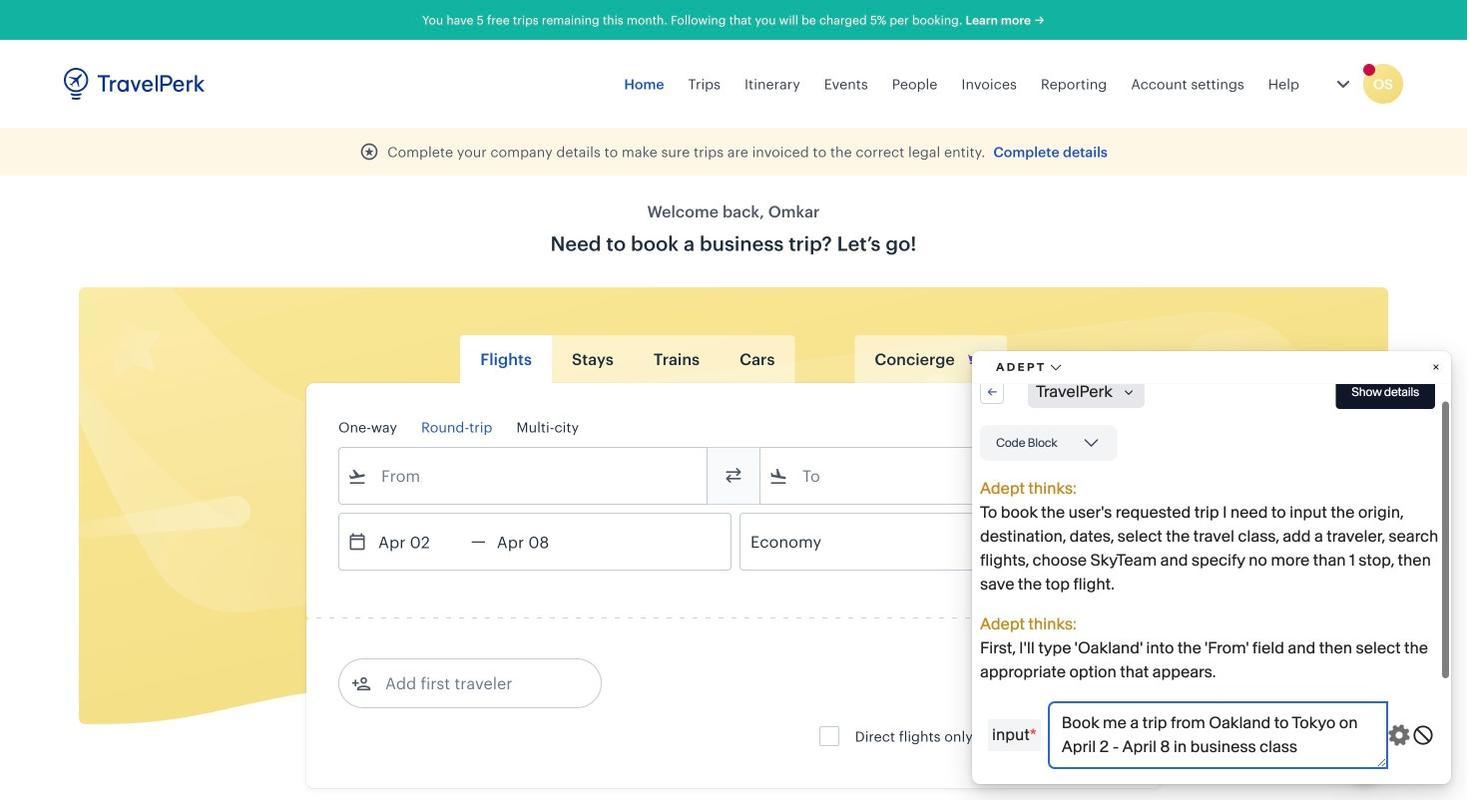 Task type: locate. For each thing, give the bounding box(es) containing it.
To search field
[[789, 460, 1102, 492]]



Task type: describe. For each thing, give the bounding box(es) containing it.
From search field
[[367, 460, 681, 492]]

Add first traveler search field
[[371, 668, 579, 700]]

Depart text field
[[367, 514, 471, 570]]

Return text field
[[486, 514, 590, 570]]



